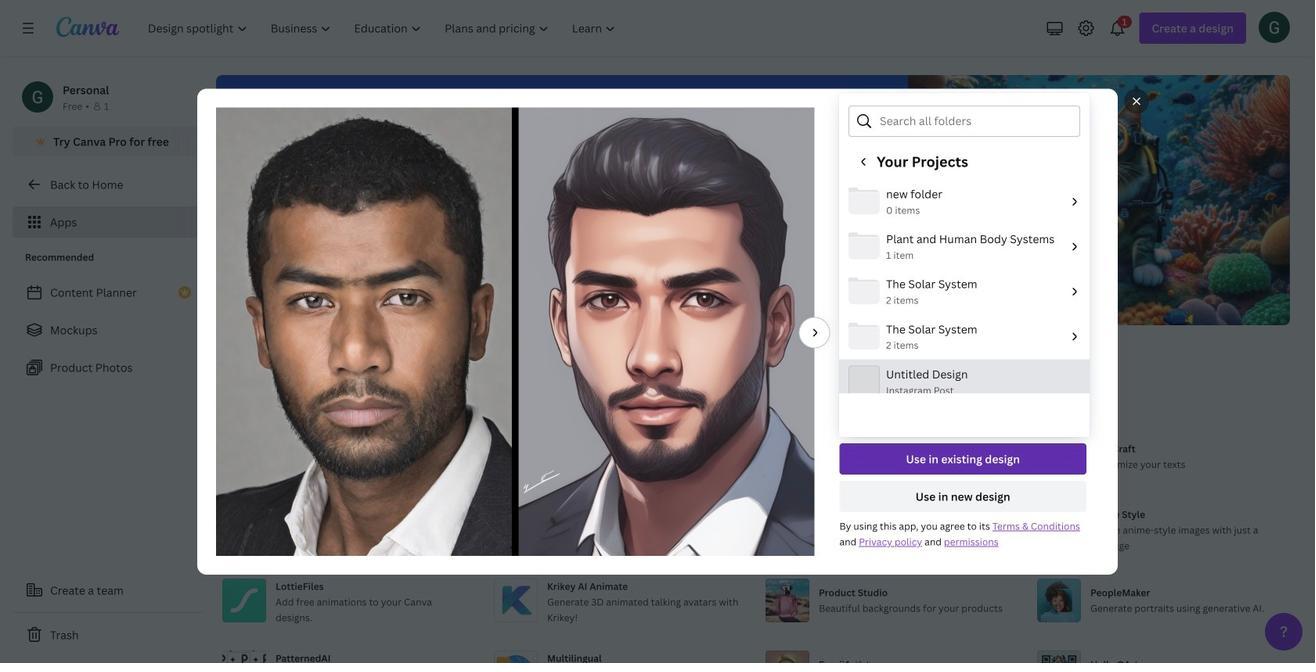 Task type: vqa. For each thing, say whether or not it's contained in the screenshot.
list
yes



Task type: describe. For each thing, give the bounding box(es) containing it.
an image with a cursor next to a text box containing the prompt "a cat going scuba diving" to generate an image. the generated image of a cat doing scuba diving is behind the text box. image
[[845, 75, 1290, 326]]



Task type: locate. For each thing, give the bounding box(es) containing it.
list
[[839, 179, 1090, 664], [13, 277, 204, 384], [840, 320, 1087, 396]]

Search all folders search field
[[880, 106, 1070, 136]]

Input field to search for apps search field
[[247, 339, 488, 369]]

top level navigation element
[[138, 13, 629, 44]]



